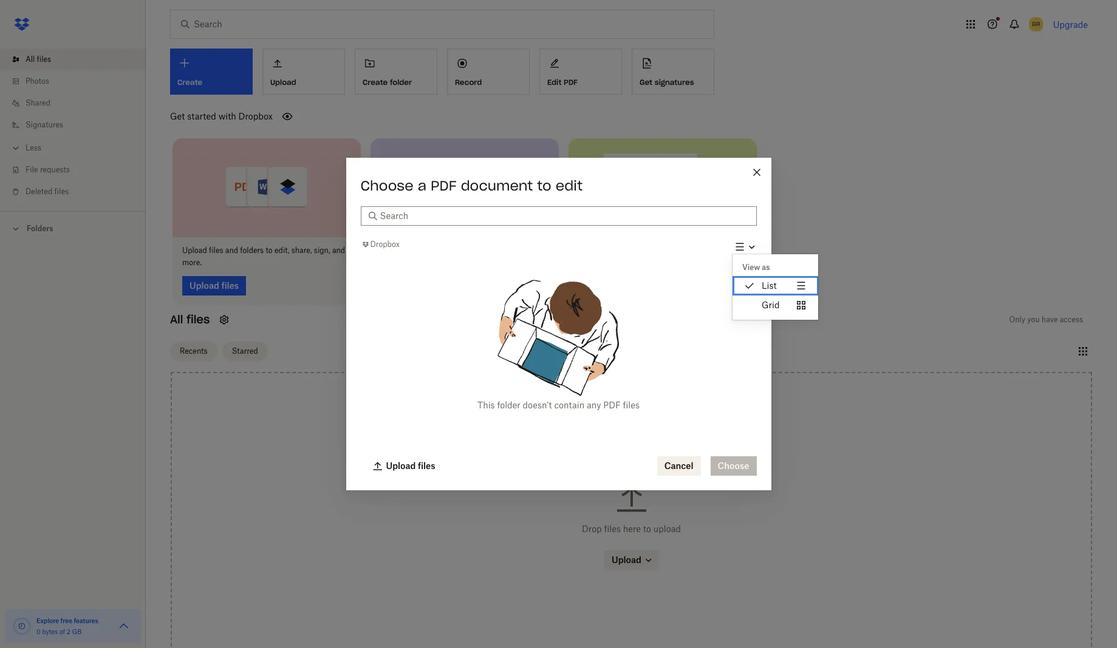 Task type: locate. For each thing, give the bounding box(es) containing it.
get signatures
[[640, 78, 694, 87]]

4 and from the left
[[661, 246, 674, 255]]

0 vertical spatial folder
[[390, 78, 412, 87]]

all
[[26, 55, 35, 64], [170, 313, 183, 327]]

get
[[640, 78, 653, 87], [170, 111, 185, 122]]

edit pdf
[[547, 78, 578, 87]]

list
[[762, 281, 776, 291]]

get started with dropbox
[[170, 111, 273, 122]]

shared
[[26, 98, 50, 108]]

on up synced.
[[404, 246, 412, 255]]

0 horizontal spatial folder
[[390, 78, 412, 87]]

Search text field
[[380, 210, 749, 223]]

drop
[[582, 524, 602, 534]]

and left folders
[[225, 246, 238, 255]]

view
[[726, 246, 742, 255]]

files up the photos at the left of page
[[37, 55, 51, 64]]

1 horizontal spatial dropbox
[[370, 240, 400, 249]]

with left "anyone" on the right of the page
[[617, 246, 632, 255]]

files right share
[[601, 246, 615, 255]]

and right the sign,
[[332, 246, 345, 255]]

view as
[[742, 263, 770, 272]]

list
[[0, 41, 146, 211]]

and inside install on desktop to work on files offline and stay synced.
[[522, 246, 535, 255]]

1 horizontal spatial pdf
[[564, 78, 578, 87]]

folders
[[27, 224, 53, 233]]

folder right "this" at the left bottom
[[497, 401, 521, 411]]

to left edit,
[[266, 246, 273, 255]]

drop files here to upload
[[582, 524, 681, 534]]

recents
[[180, 347, 208, 356]]

create
[[363, 78, 388, 87]]

0 horizontal spatial all
[[26, 55, 35, 64]]

install
[[380, 246, 402, 255]]

with
[[219, 111, 236, 122], [617, 246, 632, 255]]

1 horizontal spatial get
[[640, 78, 653, 87]]

1 horizontal spatial with
[[617, 246, 632, 255]]

with for files
[[617, 246, 632, 255]]

a
[[418, 177, 426, 194]]

on
[[404, 246, 412, 255], [471, 246, 480, 255]]

1 vertical spatial all
[[170, 313, 183, 327]]

edit left or on the right of the page
[[702, 246, 715, 255]]

choose a pdf document to edit dialog
[[346, 158, 818, 491]]

with inside 'share files with anyone and control edit or view access.'
[[617, 246, 632, 255]]

list radio item
[[732, 277, 818, 296]]

features
[[74, 618, 98, 625]]

0 vertical spatial pdf
[[564, 78, 578, 87]]

pdf right any
[[603, 401, 621, 411]]

anyone
[[634, 246, 659, 255]]

0 horizontal spatial on
[[404, 246, 412, 255]]

have
[[1042, 315, 1058, 324]]

files right upload
[[209, 246, 223, 255]]

1 vertical spatial get
[[170, 111, 185, 122]]

files inside all files link
[[37, 55, 51, 64]]

get inside button
[[640, 78, 653, 87]]

1 horizontal spatial folder
[[497, 401, 521, 411]]

0 horizontal spatial edit
[[556, 177, 583, 194]]

signatures
[[655, 78, 694, 87]]

offline
[[498, 246, 520, 255]]

upgrade
[[1053, 19, 1088, 29]]

this
[[478, 401, 495, 411]]

get left signatures
[[640, 78, 653, 87]]

recents button
[[170, 342, 217, 362]]

0 horizontal spatial pdf
[[431, 177, 457, 194]]

files
[[37, 55, 51, 64], [54, 187, 69, 196], [209, 246, 223, 255], [482, 246, 496, 255], [601, 246, 615, 255], [186, 313, 210, 327], [623, 401, 640, 411], [604, 524, 621, 534]]

0 vertical spatial all files
[[26, 55, 51, 64]]

get for get started with dropbox
[[170, 111, 185, 122]]

and
[[225, 246, 238, 255], [332, 246, 345, 255], [522, 246, 535, 255], [661, 246, 674, 255]]

dropbox right started
[[239, 111, 273, 122]]

with right started
[[219, 111, 236, 122]]

1 horizontal spatial all
[[170, 313, 183, 327]]

dropbox
[[239, 111, 273, 122], [370, 240, 400, 249]]

1 vertical spatial all files
[[170, 313, 210, 327]]

to left work
[[444, 246, 450, 255]]

0 vertical spatial edit
[[556, 177, 583, 194]]

all files
[[26, 55, 51, 64], [170, 313, 210, 327]]

folder right create
[[390, 78, 412, 87]]

edit
[[556, 177, 583, 194], [702, 246, 715, 255]]

edit inside 'dialog'
[[556, 177, 583, 194]]

to inside upload files and folders to edit, share, sign, and more.
[[266, 246, 273, 255]]

2
[[67, 629, 70, 636]]

share,
[[292, 246, 312, 255]]

pdf inside button
[[564, 78, 578, 87]]

0 horizontal spatial get
[[170, 111, 185, 122]]

2 on from the left
[[471, 246, 480, 255]]

desktop
[[414, 246, 442, 255]]

files left offline
[[482, 246, 496, 255]]

0 horizontal spatial with
[[219, 111, 236, 122]]

folder inside button
[[390, 78, 412, 87]]

files right deleted at the top left of page
[[54, 187, 69, 196]]

on right work
[[471, 246, 480, 255]]

files right any
[[623, 401, 640, 411]]

3 and from the left
[[522, 246, 535, 255]]

this folder doesn't contain any pdf files
[[478, 401, 640, 411]]

grid radio item
[[732, 296, 818, 316]]

folder for create
[[390, 78, 412, 87]]

folder
[[390, 78, 412, 87], [497, 401, 521, 411]]

to inside install on desktop to work on files offline and stay synced.
[[444, 246, 450, 255]]

to
[[537, 177, 551, 194], [266, 246, 273, 255], [444, 246, 450, 255], [643, 524, 651, 534]]

access
[[1060, 315, 1083, 324]]

1 vertical spatial edit
[[702, 246, 715, 255]]

upload
[[654, 524, 681, 534]]

all up the photos at the left of page
[[26, 55, 35, 64]]

started
[[187, 111, 216, 122]]

0 vertical spatial get
[[640, 78, 653, 87]]

to up search text box
[[537, 177, 551, 194]]

1 horizontal spatial on
[[471, 246, 480, 255]]

2 vertical spatial pdf
[[603, 401, 621, 411]]

deleted
[[26, 187, 52, 196]]

pdf
[[564, 78, 578, 87], [431, 177, 457, 194], [603, 401, 621, 411]]

starred
[[232, 347, 258, 356]]

deleted files link
[[10, 181, 146, 203]]

1 vertical spatial dropbox
[[370, 240, 400, 249]]

upload
[[182, 246, 207, 255]]

work
[[452, 246, 470, 255]]

edit up search text box
[[556, 177, 583, 194]]

file requests
[[26, 165, 70, 174]]

upgrade link
[[1053, 19, 1088, 29]]

folders
[[240, 246, 264, 255]]

pdf right edit
[[564, 78, 578, 87]]

get left started
[[170, 111, 185, 122]]

pdf right a
[[431, 177, 457, 194]]

install on desktop to work on files offline and stay synced.
[[380, 246, 535, 267]]

create folder button
[[355, 49, 437, 95]]

1 vertical spatial folder
[[497, 401, 521, 411]]

and left control
[[661, 246, 674, 255]]

0 vertical spatial dropbox
[[239, 111, 273, 122]]

1 horizontal spatial edit
[[702, 246, 715, 255]]

doesn't
[[523, 401, 552, 411]]

explore
[[36, 618, 59, 625]]

dropbox link
[[361, 239, 400, 251]]

1 vertical spatial with
[[617, 246, 632, 255]]

all up "recents"
[[170, 313, 183, 327]]

you
[[1028, 315, 1040, 324]]

more.
[[182, 258, 202, 267]]

stay
[[380, 258, 395, 267]]

and right offline
[[522, 246, 535, 255]]

sign,
[[314, 246, 330, 255]]

or
[[717, 246, 724, 255]]

0 horizontal spatial all files
[[26, 55, 51, 64]]

dropbox up stay
[[370, 240, 400, 249]]

choose a pdf document to edit
[[361, 177, 583, 194]]

all files up "recents"
[[170, 313, 210, 327]]

any
[[587, 401, 601, 411]]

get signatures button
[[632, 49, 714, 95]]

folder inside choose a pdf document to edit 'dialog'
[[497, 401, 521, 411]]

all files up the photos at the left of page
[[26, 55, 51, 64]]

all inside all files link
[[26, 55, 35, 64]]

only
[[1009, 315, 1026, 324]]

gb
[[72, 629, 82, 636]]

0 vertical spatial with
[[219, 111, 236, 122]]

0 vertical spatial all
[[26, 55, 35, 64]]



Task type: describe. For each thing, give the bounding box(es) containing it.
edit
[[547, 78, 562, 87]]

explore free features 0 bytes of 2 gb
[[36, 618, 98, 636]]

less
[[26, 143, 41, 152]]

all files link
[[10, 49, 146, 70]]

shared link
[[10, 92, 146, 114]]

as
[[762, 263, 770, 272]]

files left here
[[604, 524, 621, 534]]

view
[[742, 263, 760, 272]]

get for get signatures
[[640, 78, 653, 87]]

starred button
[[222, 342, 268, 362]]

all files inside list item
[[26, 55, 51, 64]]

create folder
[[363, 78, 412, 87]]

to inside 'dialog'
[[537, 177, 551, 194]]

files up "recents"
[[186, 313, 210, 327]]

requests
[[40, 165, 70, 174]]

edit pdf button
[[540, 49, 622, 95]]

photos link
[[10, 70, 146, 92]]

all files list item
[[0, 49, 146, 70]]

files inside deleted files link
[[54, 187, 69, 196]]

contain
[[554, 401, 585, 411]]

1 horizontal spatial all files
[[170, 313, 210, 327]]

2 and from the left
[[332, 246, 345, 255]]

deleted files
[[26, 187, 69, 196]]

choose
[[361, 177, 414, 194]]

folder for this
[[497, 401, 521, 411]]

share
[[578, 246, 599, 255]]

share files with anyone and control edit or view access.
[[578, 246, 742, 267]]

files inside upload files and folders to edit, share, sign, and more.
[[209, 246, 223, 255]]

record
[[455, 78, 482, 87]]

only you have access
[[1009, 315, 1083, 324]]

here
[[623, 524, 641, 534]]

list containing all files
[[0, 41, 146, 211]]

file
[[26, 165, 38, 174]]

signatures
[[26, 120, 63, 129]]

with for started
[[219, 111, 236, 122]]

document
[[461, 177, 533, 194]]

less image
[[10, 142, 22, 154]]

control
[[676, 246, 700, 255]]

1 on from the left
[[404, 246, 412, 255]]

synced.
[[397, 258, 423, 267]]

0 horizontal spatial dropbox
[[239, 111, 273, 122]]

2 horizontal spatial pdf
[[603, 401, 621, 411]]

1 vertical spatial pdf
[[431, 177, 457, 194]]

free
[[61, 618, 72, 625]]

0
[[36, 629, 41, 636]]

to right here
[[643, 524, 651, 534]]

signatures link
[[10, 114, 146, 136]]

photos
[[26, 77, 49, 86]]

of
[[59, 629, 65, 636]]

1 and from the left
[[225, 246, 238, 255]]

bytes
[[42, 629, 58, 636]]

files inside 'share files with anyone and control edit or view access.'
[[601, 246, 615, 255]]

quota usage element
[[12, 617, 32, 637]]

and inside 'share files with anyone and control edit or view access.'
[[661, 246, 674, 255]]

upload files and folders to edit, share, sign, and more.
[[182, 246, 345, 267]]

dropbox inside dropbox link
[[370, 240, 400, 249]]

record button
[[447, 49, 530, 95]]

folders button
[[0, 219, 146, 238]]

edit inside 'share files with anyone and control edit or view access.'
[[702, 246, 715, 255]]

files inside choose a pdf document to edit 'dialog'
[[623, 401, 640, 411]]

dropbox image
[[10, 12, 34, 36]]

grid
[[762, 300, 780, 311]]

edit,
[[275, 246, 290, 255]]

files inside install on desktop to work on files offline and stay synced.
[[482, 246, 496, 255]]

access.
[[578, 258, 603, 267]]

file requests link
[[10, 159, 146, 181]]



Task type: vqa. For each thing, say whether or not it's contained in the screenshot.
the files
yes



